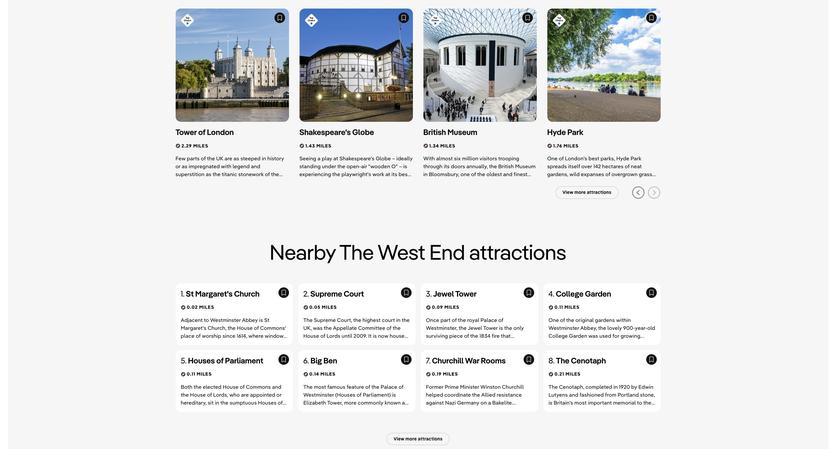 Task type: locate. For each thing, give the bounding box(es) containing it.
1 horizontal spatial attractions
[[469, 239, 566, 265]]

the up lords
[[324, 325, 332, 332]]

o" – is
[[392, 163, 407, 170]]

its down almost
[[444, 163, 450, 170]]

0 horizontal spatial palace
[[381, 384, 397, 391]]

commons'
[[260, 325, 286, 332]]

. for 1
[[183, 289, 184, 299]]

1 horizontal spatial 0.11
[[555, 305, 563, 311]]

in inside both the elected house of commons and the house of lords, who are appointed or hereditary, sit in the sumptuous houses of parliament, officially called…
[[215, 400, 219, 406]]

most down 0.14 miles
[[314, 384, 326, 391]]

and inside once part of the royal palace of westminster, the jewel tower is the only surviving piece of the 1834 fire that engulfed the structure, and it's one of…
[[483, 341, 492, 347]]

hectares
[[602, 163, 624, 170]]

0 vertical spatial one
[[547, 155, 558, 162]]

garden up "herbs"
[[569, 333, 587, 340]]

big right "6"
[[311, 356, 322, 366]]

is right 'abbey'
[[259, 317, 263, 324]]

a right on
[[488, 400, 491, 406]]

st right the 1
[[186, 289, 194, 299]]

margaret's
[[195, 289, 233, 299], [181, 325, 206, 332]]

0 vertical spatial at
[[333, 155, 338, 162]]

globe inside "seeing a play at shakespeare's globe – ideally standing under the open-air "wooden o" – is experiencing the playwright's work at its best and most…"
[[376, 155, 391, 162]]

the for the cenotaph
[[549, 384, 558, 391]]

7
[[426, 356, 429, 366]]

of inside with almost six million visitors trooping through its doors annually, the british museum in bloomsbury, one of the oldest and finest museums in the world,…
[[471, 171, 476, 178]]

one for 4
[[549, 317, 559, 324]]

house
[[237, 325, 253, 332], [303, 333, 319, 340], [223, 384, 239, 391], [190, 392, 206, 398]]

1 vertical spatial houses
[[258, 400, 277, 406]]

are up sumptuous
[[241, 392, 249, 398]]

0 horizontal spatial are
[[225, 155, 232, 162]]

garden inside one of the original gardens within westminster abbey, the lovely 900-year-old college garden was used for growing medicinal herbs and foods for the abbey…
[[569, 333, 587, 340]]

1 horizontal spatial museum
[[515, 163, 536, 170]]

1 vertical spatial churchill
[[502, 384, 524, 391]]

0 vertical spatial hyde
[[547, 127, 566, 137]]

house down 'uk,'
[[303, 333, 319, 340]]

shakespeare's up open-
[[340, 155, 375, 162]]

and inside with almost six million visitors trooping through its doors annually, the british museum in bloomsbury, one of the oldest and finest museums in the world,…
[[503, 171, 513, 178]]

1 horizontal spatial to
[[637, 400, 642, 406]]

impregnated
[[189, 163, 220, 170]]

westminster up elizabeth
[[303, 392, 334, 398]]

sumptuous
[[230, 400, 257, 406]]

0 vertical spatial to
[[204, 317, 209, 324]]

0 horizontal spatial its
[[392, 171, 397, 178]]

0.11 miles down "4 . college garden"
[[555, 305, 580, 311]]

the left the original
[[566, 317, 574, 324]]

miles for 2
[[322, 305, 337, 311]]

as inside the most famous feature of the palace of westminster (houses of parliament) is elizabeth tower, more commonly known as big ben. a major £61-million…
[[402, 400, 408, 406]]

. for 8
[[553, 356, 555, 366]]

place
[[181, 333, 195, 340]]

hyde up 1.76
[[547, 127, 566, 137]]

was inside 'the supreme court, the highest court in the uk, was the appellate committee of the house of lords until 2009. it is now housed in the neo-gothic middlesex…'
[[313, 325, 323, 332]]

1 vertical spatial college
[[549, 333, 568, 340]]

original
[[576, 317, 594, 324]]

one up spreads
[[547, 155, 558, 162]]

one inside one of london's best parks, hyde park spreads itself over 142 hectares of neat gardens, wild expanses of overgrown grass and glorious trees. as well as…
[[547, 155, 558, 162]]

few parts of the uk are as steeped in history or as impregnated with legend and superstition as the titanic stonework of the tower of london. not only is…
[[176, 155, 284, 186]]

0 horizontal spatial or
[[176, 163, 181, 170]]

important
[[588, 400, 612, 406]]

british up 1.34
[[423, 127, 446, 137]]

seeing
[[299, 155, 316, 162]]

0 vertical spatial its
[[444, 163, 450, 170]]

british
[[423, 127, 446, 137], [498, 163, 514, 170]]

the up since
[[228, 325, 236, 332]]

6 . big ben
[[303, 356, 337, 366]]

1 vertical spatial jewel
[[468, 325, 482, 332]]

view more attractions for left view more attractions link
[[394, 436, 443, 442]]

in down bloomsbury,
[[448, 179, 452, 186]]

big
[[311, 356, 322, 366], [303, 408, 311, 414]]

miles up elected
[[197, 372, 212, 377]]

and left finest
[[503, 171, 513, 178]]

both
[[181, 384, 192, 391]]

known
[[385, 400, 401, 406]]

big inside the most famous feature of the palace of westminster (houses of parliament) is elizabeth tower, more commonly known as big ben. a major £61-million…
[[303, 408, 311, 414]]

miles up play
[[316, 143, 332, 149]]

0 vertical spatial was
[[313, 325, 323, 332]]

1 vertical spatial view more attractions
[[394, 436, 443, 442]]

tower up fire
[[483, 325, 498, 332]]

glorious
[[558, 179, 578, 186]]

as right known
[[402, 400, 408, 406]]

and down cenotaph,
[[569, 392, 578, 398]]

are inside both the elected house of commons and the house of lords, who are appointed or hereditary, sit in the sumptuous houses of parliament, officially called…
[[241, 392, 249, 398]]

in right court
[[396, 317, 401, 324]]

attractions for left view more attractions link
[[418, 436, 443, 442]]

1 vertical spatial a
[[488, 400, 491, 406]]

1 horizontal spatial palace
[[481, 317, 497, 324]]

college right "4"
[[556, 289, 584, 299]]

1 horizontal spatial best
[[589, 155, 599, 162]]

tower up 0.09 miles
[[455, 289, 477, 299]]

1 horizontal spatial was
[[589, 333, 598, 340]]

1 vertical spatial view
[[394, 436, 404, 442]]

one inside one of the original gardens within westminster abbey, the lovely 900-year-old college garden was used for growing medicinal herbs and foods for the abbey…
[[549, 317, 559, 324]]

against
[[426, 400, 444, 406]]

2 horizontal spatial more
[[575, 190, 586, 196]]

from inside the cenotaph, completed in 1920 by edwin lutyens and fashioned from portland stone, is britain's most important memorial to the men and women of britain…
[[605, 392, 617, 398]]

of inside one of the original gardens within westminster abbey, the lovely 900-year-old college garden was used for growing medicinal herbs and foods for the abbey…
[[560, 317, 565, 324]]

miles for hyde park
[[564, 143, 579, 149]]

0 horizontal spatial a
[[318, 155, 321, 162]]

0.14 miles
[[309, 372, 336, 377]]

in left history
[[262, 155, 266, 162]]

1 horizontal spatial british
[[498, 163, 514, 170]]

0 horizontal spatial st
[[186, 289, 194, 299]]

the up that
[[504, 325, 512, 332]]

0.11 miles up both
[[187, 372, 212, 377]]

churchill
[[432, 356, 464, 366], [502, 384, 524, 391]]

margaret's inside 'adjacent to westminster abbey is st margaret's church, the house of commons' place of worship since 1614, where windows commemorate churchgoers caxton and…'
[[181, 325, 206, 332]]

miles down 2 . supreme court
[[322, 305, 337, 311]]

0 vertical spatial one
[[461, 171, 470, 178]]

or inside few parts of the uk are as steeped in history or as impregnated with legend and superstition as the titanic stonework of the tower of london. not only is…
[[176, 163, 181, 170]]

for right foods
[[615, 341, 621, 347]]

the for supreme court
[[303, 317, 313, 324]]

attractions
[[587, 190, 612, 196], [469, 239, 566, 265], [418, 436, 443, 442]]

attractions for the rightmost view more attractions link
[[587, 190, 612, 196]]

churchill up 0.19 miles
[[432, 356, 464, 366]]

the inside the most famous feature of the palace of westminster (houses of parliament) is elizabeth tower, more commonly known as big ben. a major £61-million…
[[303, 384, 313, 391]]

0.11
[[555, 305, 563, 311], [187, 372, 195, 377]]

british inside british museum link
[[423, 127, 446, 137]]

only inside once part of the royal palace of westminster, the jewel tower is the only surviving piece of the 1834 fire that engulfed the structure, and it's one of…
[[514, 325, 524, 332]]

1 vertical spatial or
[[277, 392, 282, 398]]

ben.
[[313, 408, 323, 414]]

one up medicinal
[[549, 317, 559, 324]]

the inside the cenotaph, completed in 1920 by edwin lutyens and fashioned from portland stone, is britain's most important memorial to the men and women of britain…
[[549, 384, 558, 391]]

miles for 7
[[443, 372, 458, 377]]

1 vertical spatial hyde
[[616, 155, 629, 162]]

telephone
[[426, 408, 451, 414]]

0 horizontal spatial 0.11 miles
[[187, 372, 212, 377]]

the down annually,
[[477, 171, 485, 178]]

more
[[575, 190, 586, 196], [344, 400, 357, 406], [406, 436, 417, 442]]

1 vertical spatial only
[[514, 325, 524, 332]]

most up women at the right of page
[[575, 400, 587, 406]]

are up with in the top of the page
[[225, 155, 232, 162]]

the up housed
[[393, 325, 401, 332]]

underground
[[475, 408, 507, 414]]

more inside the most famous feature of the palace of westminster (houses of parliament) is elizabeth tower, more commonly known as big ben. a major £61-million…
[[344, 400, 357, 406]]

visitors
[[480, 155, 497, 162]]

west
[[378, 239, 425, 265]]

0 horizontal spatial westminster
[[210, 317, 241, 324]]

the up parliament)
[[371, 384, 379, 391]]

tower inside once part of the royal palace of westminster, the jewel tower is the only surviving piece of the 1834 fire that engulfed the structure, and it's one of…
[[483, 325, 498, 332]]

grass
[[639, 171, 652, 178]]

st up commons'
[[264, 317, 269, 324]]

1 vertical spatial supreme
[[314, 317, 336, 324]]

museum
[[448, 127, 477, 137], [515, 163, 536, 170]]

parliament
[[225, 356, 263, 366]]

a inside "seeing a play at shakespeare's globe – ideally standing under the open-air "wooden o" – is experiencing the playwright's work at its best and most…"
[[318, 155, 321, 162]]

miles right 1.76
[[564, 143, 579, 149]]

palace right royal
[[481, 317, 497, 324]]

and down experiencing
[[299, 179, 309, 186]]

0.11 for college garden
[[555, 305, 563, 311]]

parks,
[[601, 155, 615, 162]]

jewel down royal
[[468, 325, 482, 332]]

1 vertical spatial 0.11
[[187, 372, 195, 377]]

lords,
[[213, 392, 228, 398]]

as…
[[612, 179, 622, 186]]

2 vertical spatial more
[[406, 436, 417, 442]]

1 vertical spatial are
[[241, 392, 249, 398]]

neat
[[631, 163, 642, 170]]

1 horizontal spatial one
[[501, 341, 511, 347]]

and down britain's
[[560, 408, 570, 414]]

annually,
[[467, 163, 488, 170]]

jewel
[[433, 289, 454, 299], [468, 325, 482, 332]]

1 horizontal spatial houses
[[258, 400, 277, 406]]

0.11 for houses of parliament
[[187, 372, 195, 377]]

in inside the cenotaph, completed in 1920 by edwin lutyens and fashioned from portland stone, is britain's most important memorial to the men and women of britain…
[[614, 384, 618, 391]]

british down trooping
[[498, 163, 514, 170]]

trooping
[[498, 155, 519, 162]]

1 vertical spatial margaret's
[[181, 325, 206, 332]]

medicinal
[[549, 341, 572, 347]]

is inside 'the supreme court, the highest court in the uk, was the appellate committee of the house of lords until 2009. it is now housed in the neo-gothic middlesex…'
[[373, 333, 377, 340]]

0 horizontal spatial best
[[399, 171, 410, 178]]

bakelite
[[492, 400, 512, 406]]

view for left view more attractions link
[[394, 436, 404, 442]]

to down stone, at the bottom right
[[637, 400, 642, 406]]

0 horizontal spatial most
[[314, 384, 326, 391]]

house up 1614,
[[237, 325, 253, 332]]

houses down commemorate
[[188, 356, 215, 366]]

1 vertical spatial big
[[303, 408, 311, 414]]

titanic
[[222, 171, 237, 178]]

jewel up 0.09 miles
[[433, 289, 454, 299]]

1 vertical spatial its
[[392, 171, 397, 178]]

0 horizontal spatial only
[[229, 179, 239, 186]]

is inside 'adjacent to westminster abbey is st margaret's church, the house of commons' place of worship since 1614, where windows commemorate churchgoers caxton and…'
[[259, 317, 263, 324]]

in left 1920
[[614, 384, 618, 391]]

2 horizontal spatial attractions
[[587, 190, 612, 196]]

big left ben.
[[303, 408, 311, 414]]

only up of…
[[514, 325, 524, 332]]

shakespeare's globe
[[299, 127, 374, 137]]

westminster up medicinal
[[549, 325, 579, 332]]

miles right the 0.14
[[321, 372, 336, 377]]

0 vertical spatial jewel
[[433, 289, 454, 299]]

stonework
[[238, 171, 264, 178]]

the most famous feature of the palace of westminster (houses of parliament) is elizabeth tower, more commonly known as big ben. a major £61-million…
[[303, 384, 408, 414]]

palace up parliament)
[[381, 384, 397, 391]]

a left play
[[318, 155, 321, 162]]

elizabeth
[[303, 400, 326, 406]]

jewel inside once part of the royal palace of westminster, the jewel tower is the only surviving piece of the 1834 fire that engulfed the structure, and it's one of…
[[468, 325, 482, 332]]

0 vertical spatial attractions
[[587, 190, 612, 196]]

miles right 0.02
[[199, 305, 214, 311]]

london's
[[565, 155, 587, 162]]

abbey,
[[580, 325, 597, 332]]

the down both
[[181, 392, 189, 398]]

0 horizontal spatial to
[[204, 317, 209, 324]]

it
[[368, 333, 372, 340]]

is inside the most famous feature of the palace of westminster (houses of parliament) is elizabeth tower, more commonly known as big ben. a major £61-million…
[[392, 392, 396, 398]]

the left royal
[[458, 317, 466, 324]]

houses
[[188, 356, 215, 366], [258, 400, 277, 406]]

resistance
[[497, 392, 522, 398]]

june 18, 2017: visitors seated on the shore of serpentine lake in hyde park. image
[[547, 9, 661, 122]]

1 vertical spatial more
[[344, 400, 357, 406]]

house inside 'adjacent to westminster abbey is st margaret's church, the house of commons' place of worship since 1614, where windows commemorate churchgoers caxton and…'
[[237, 325, 253, 332]]

at right play
[[333, 155, 338, 162]]

0 vertical spatial british
[[423, 127, 446, 137]]

0 horizontal spatial 0.11
[[187, 372, 195, 377]]

by
[[631, 384, 637, 391]]

1 horizontal spatial its
[[444, 163, 450, 170]]

miles for tower of london
[[193, 143, 208, 149]]

parts
[[187, 155, 200, 162]]

commemorate
[[181, 341, 216, 347]]

previous slide image
[[632, 186, 645, 200]]

1 horizontal spatial churchill
[[502, 384, 524, 391]]

miles up cenotaph,
[[566, 372, 581, 377]]

0 horizontal spatial museum
[[448, 127, 477, 137]]

miles up almost
[[440, 143, 455, 149]]

shakespeare's globe link
[[299, 127, 402, 138]]

famous
[[327, 384, 345, 391]]

to up church,
[[204, 317, 209, 324]]

0 horizontal spatial park
[[568, 127, 584, 137]]

1 vertical spatial park
[[631, 155, 642, 162]]

a
[[325, 408, 328, 414]]

1 horizontal spatial view more attractions
[[563, 190, 612, 196]]

british inside with almost six million visitors trooping through its doors annually, the british museum in bloomsbury, one of the oldest and finest museums in the world,…
[[498, 163, 514, 170]]

view for the rightmost view more attractions link
[[563, 190, 573, 196]]

and inside few parts of the uk are as steeped in history or as impregnated with legend and superstition as the titanic stonework of the tower of london. not only is…
[[251, 163, 260, 170]]

1 horizontal spatial view more attractions link
[[556, 187, 619, 199]]

or inside both the elected house of commons and the house of lords, who are appointed or hereditary, sit in the sumptuous houses of parliament, officially called…
[[277, 392, 282, 398]]

as up legend
[[234, 155, 239, 162]]

0 vertical spatial palace
[[481, 317, 497, 324]]

1 vertical spatial westminster
[[549, 325, 579, 332]]

was
[[313, 325, 323, 332], [589, 333, 598, 340]]

best inside one of london's best parks, hyde park spreads itself over 142 hectares of neat gardens, wild expanses of overgrown grass and glorious trees. as well as…
[[589, 155, 599, 162]]

1 vertical spatial st
[[264, 317, 269, 324]]

and down 'gardens,'
[[547, 179, 557, 186]]

are inside few parts of the uk are as steeped in history or as impregnated with legend and superstition as the titanic stonework of the tower of london. not only is…
[[225, 155, 232, 162]]

1 vertical spatial from
[[452, 408, 464, 414]]

margaret's up 0.02 miles on the bottom left
[[195, 289, 233, 299]]

a inside former prime minister winston churchill helped coordinate the allied resistance against nazi germany on a bakelite telephone from this underground complex…
[[488, 400, 491, 406]]

is inside once part of the royal palace of westminster, the jewel tower is the only surviving piece of the 1834 fire that engulfed the structure, and it's one of…
[[499, 325, 503, 332]]

houses down appointed
[[258, 400, 277, 406]]

0.05 miles
[[309, 305, 337, 311]]

1.43 miles
[[305, 143, 332, 149]]

at right work
[[386, 171, 390, 178]]

the down stone, at the bottom right
[[643, 400, 651, 406]]

1 vertical spatial museum
[[515, 163, 536, 170]]

itself
[[568, 163, 580, 170]]

0 vertical spatial park
[[568, 127, 584, 137]]

1 horizontal spatial globe
[[376, 155, 391, 162]]

0 vertical spatial view more attractions
[[563, 190, 612, 196]]

0 horizontal spatial view more attractions
[[394, 436, 443, 442]]

1 horizontal spatial park
[[631, 155, 642, 162]]

museum up finest
[[515, 163, 536, 170]]

is up known
[[392, 392, 396, 398]]

0 vertical spatial a
[[318, 155, 321, 162]]

museum inside with almost six million visitors trooping through its doors annually, the british museum in bloomsbury, one of the oldest and finest museums in the world,…
[[515, 163, 536, 170]]

palace inside once part of the royal palace of westminster, the jewel tower is the only surviving piece of the 1834 fire that engulfed the structure, and it's one of…
[[481, 317, 497, 324]]

1 vertical spatial attractions
[[469, 239, 566, 265]]

allied
[[481, 392, 496, 398]]

0.14
[[309, 372, 319, 377]]

nazi
[[445, 400, 456, 406]]

feature
[[347, 384, 364, 391]]

2 vertical spatial westminster
[[303, 392, 334, 398]]

0.11 miles for houses
[[187, 372, 212, 377]]

and inside both the elected house of commons and the house of lords, who are appointed or hereditary, sit in the sumptuous houses of parliament, officially called…
[[272, 384, 281, 391]]

and inside one of the original gardens within westminster abbey, the lovely 900-year-old college garden was used for growing medicinal herbs and foods for the abbey…
[[589, 341, 598, 347]]

1 horizontal spatial are
[[241, 392, 249, 398]]

churchill up resistance on the right bottom of the page
[[502, 384, 524, 391]]

museum up 1.34 miles
[[448, 127, 477, 137]]

and down 1834
[[483, 341, 492, 347]]

the right court,
[[353, 317, 361, 324]]

1 vertical spatial 0.11 miles
[[187, 372, 212, 377]]

hereditary,
[[181, 400, 207, 406]]

. for 3
[[430, 289, 432, 299]]

supreme down 0.05 miles
[[314, 317, 336, 324]]

1 vertical spatial british
[[498, 163, 514, 170]]

best up 142
[[589, 155, 599, 162]]

miles for shakespeare's globe
[[316, 143, 332, 149]]

appellate
[[333, 325, 357, 332]]

the cenotaph, completed in 1920 by edwin lutyens and fashioned from portland stone, is britain's most important memorial to the men and women of britain…
[[549, 384, 655, 414]]

or right appointed
[[277, 392, 282, 398]]

0 vertical spatial houses
[[188, 356, 215, 366]]

in right sit
[[215, 400, 219, 406]]

palace inside the most famous feature of the palace of westminster (houses of parliament) is elizabeth tower, more commonly known as big ben. a major £61-million…
[[381, 384, 397, 391]]

0 vertical spatial view more attractions link
[[556, 187, 619, 199]]

for down the lovely
[[613, 333, 619, 340]]

parliament,
[[181, 408, 208, 414]]

0 horizontal spatial globe
[[352, 127, 374, 137]]

britain's
[[554, 400, 573, 406]]

ideally
[[396, 155, 413, 162]]

with
[[423, 155, 435, 162]]

garden up gardens
[[585, 289, 611, 299]]

house inside 'the supreme court, the highest court in the uk, was the appellate committee of the house of lords until 2009. it is now housed in the neo-gothic middlesex…'
[[303, 333, 319, 340]]

only inside few parts of the uk are as steeped in history or as impregnated with legend and superstition as the titanic stonework of the tower of london. not only is…
[[229, 179, 239, 186]]

1 horizontal spatial more
[[406, 436, 417, 442]]

2.29 miles
[[181, 143, 208, 149]]

1 vertical spatial best
[[399, 171, 410, 178]]

westminster
[[210, 317, 241, 324], [549, 325, 579, 332], [303, 392, 334, 398]]

supreme inside 'the supreme court, the highest court in the uk, was the appellate committee of the house of lords until 2009. it is now housed in the neo-gothic middlesex…'
[[314, 317, 336, 324]]

0 vertical spatial only
[[229, 179, 239, 186]]

more for the rightmost view more attractions link
[[575, 190, 586, 196]]

0 horizontal spatial more
[[344, 400, 357, 406]]

1 vertical spatial most
[[575, 400, 587, 406]]

best inside "seeing a play at shakespeare's globe – ideally standing under the open-air "wooden o" – is experiencing the playwright's work at its best and most…"
[[399, 171, 410, 178]]

park
[[568, 127, 584, 137], [631, 155, 642, 162]]

1 horizontal spatial view
[[563, 190, 573, 196]]

its
[[444, 163, 450, 170], [392, 171, 397, 178]]

shakespeare's
[[299, 127, 351, 137], [340, 155, 375, 162]]

view more attractions
[[563, 190, 612, 196], [394, 436, 443, 442]]

was down the abbey,
[[589, 333, 598, 340]]

0.11 down "4 . college garden"
[[555, 305, 563, 311]]

or down few
[[176, 163, 181, 170]]

and right "herbs"
[[589, 341, 598, 347]]

the inside 'the supreme court, the highest court in the uk, was the appellate committee of the house of lords until 2009. it is now housed in the neo-gothic middlesex…'
[[303, 317, 313, 324]]

0 vertical spatial are
[[225, 155, 232, 162]]

to inside 'adjacent to westminster abbey is st margaret's church, the house of commons' place of worship since 1614, where windows commemorate churchgoers caxton and…'
[[204, 317, 209, 324]]

0.02
[[187, 305, 198, 311]]

hyde park link
[[547, 127, 649, 138]]

park up neat
[[631, 155, 642, 162]]

miles right 2.29
[[193, 143, 208, 149]]

1 horizontal spatial or
[[277, 392, 282, 398]]

2 horizontal spatial westminster
[[549, 325, 579, 332]]

the inside former prime minister winston churchill helped coordinate the allied resistance against nazi germany on a bakelite telephone from this underground complex…
[[472, 392, 480, 398]]

1 horizontal spatial most
[[575, 400, 587, 406]]

1 vertical spatial palace
[[381, 384, 397, 391]]



Task type: describe. For each thing, give the bounding box(es) containing it.
0 vertical spatial garden
[[585, 289, 611, 299]]

1920
[[619, 384, 630, 391]]

the down history
[[271, 171, 279, 178]]

. for 5
[[185, 356, 186, 366]]

2 . supreme court
[[303, 289, 364, 299]]

most inside the most famous feature of the palace of westminster (houses of parliament) is elizabeth tower, more commonly known as big ben. a major £61-million…
[[314, 384, 326, 391]]

6
[[303, 356, 308, 366]]

surviving
[[426, 333, 448, 340]]

4 . college garden
[[549, 289, 611, 299]]

minister
[[460, 384, 479, 391]]

edwin
[[639, 384, 654, 391]]

0 vertical spatial big
[[311, 356, 322, 366]]

0 vertical spatial for
[[613, 333, 619, 340]]

world,…
[[463, 179, 482, 186]]

officially
[[210, 408, 230, 414]]

college inside one of the original gardens within westminster abbey, the lovely 900-year-old college garden was used for growing medicinal herbs and foods for the abbey…
[[549, 333, 568, 340]]

and…
[[269, 341, 282, 347]]

parliament)
[[363, 392, 391, 398]]

4
[[549, 289, 553, 299]]

1 vertical spatial at
[[386, 171, 390, 178]]

the up structure, at the bottom
[[470, 333, 478, 340]]

churchill inside former prime minister winston churchill helped coordinate the allied resistance against nazi germany on a bakelite telephone from this underground complex…
[[502, 384, 524, 391]]

engulfed
[[426, 341, 448, 347]]

. for 6
[[308, 356, 309, 366]]

0 horizontal spatial jewel
[[433, 289, 454, 299]]

war
[[465, 356, 479, 366]]

st inside 'adjacent to westminster abbey is st margaret's church, the house of commons' place of worship since 1614, where windows commemorate churchgoers caxton and…'
[[264, 317, 269, 324]]

and inside one of london's best parks, hyde park spreads itself over 142 hectares of neat gardens, wild expanses of overgrown grass and glorious trees. as well as…
[[547, 179, 557, 186]]

as down few
[[182, 163, 187, 170]]

. for 2
[[307, 289, 309, 299]]

view more attractions for the rightmost view more attractions link
[[563, 190, 612, 196]]

fire
[[492, 333, 500, 340]]

from inside former prime minister winston churchill helped coordinate the allied resistance against nazi germany on a bakelite telephone from this underground complex…
[[452, 408, 464, 414]]

the down gardens
[[598, 325, 606, 332]]

london.
[[198, 179, 217, 186]]

(houses
[[335, 392, 355, 398]]

houses inside both the elected house of commons and the house of lords, who are appointed or hereditary, sit in the sumptuous houses of parliament, officially called…
[[258, 400, 277, 406]]

on
[[481, 400, 487, 406]]

8
[[549, 356, 553, 366]]

0 vertical spatial margaret's
[[195, 289, 233, 299]]

cenotaph,
[[559, 384, 584, 391]]

0.21 miles
[[555, 372, 581, 377]]

play
[[322, 155, 332, 162]]

its inside "seeing a play at shakespeare's globe – ideally standing under the open-air "wooden o" – is experiencing the playwright's work at its best and most…"
[[392, 171, 397, 178]]

in down 'uk,'
[[303, 341, 308, 347]]

house up who
[[223, 384, 239, 391]]

doors
[[451, 163, 465, 170]]

both the elected house of commons and the house of lords, who are appointed or hereditary, sit in the sumptuous houses of parliament, officially called…
[[181, 384, 283, 414]]

windows
[[265, 333, 286, 340]]

the supreme court, the highest court in the uk, was the appellate committee of the house of lords until 2009. it is now housed in the neo-gothic middlesex…
[[303, 317, 410, 347]]

british museum
[[423, 127, 477, 137]]

miles for 6
[[321, 372, 336, 377]]

0 vertical spatial globe
[[352, 127, 374, 137]]

the for big ben
[[303, 384, 313, 391]]

committee
[[358, 325, 385, 332]]

abbey…
[[632, 341, 651, 347]]

this
[[465, 408, 474, 414]]

who
[[229, 392, 240, 398]]

one inside once part of the royal palace of westminster, the jewel tower is the only surviving piece of the 1834 fire that engulfed the structure, and it's one of…
[[501, 341, 511, 347]]

called…
[[232, 408, 251, 414]]

worship
[[202, 333, 221, 340]]

trees.
[[579, 179, 592, 186]]

tower,
[[327, 400, 343, 406]]

london
[[207, 127, 234, 137]]

0 vertical spatial shakespeare's
[[299, 127, 351, 137]]

legend
[[233, 163, 250, 170]]

the up the oldest
[[489, 163, 497, 170]]

finest
[[514, 171, 527, 178]]

former prime minister winston churchill helped coordinate the allied resistance against nazi germany on a bakelite telephone from this underground complex…
[[426, 384, 533, 414]]

it's
[[493, 341, 500, 347]]

housed
[[390, 333, 408, 340]]

0.05
[[309, 305, 321, 311]]

1.76 miles
[[553, 143, 579, 149]]

miles for 8
[[566, 372, 581, 377]]

5 . houses of parliament
[[181, 356, 263, 366]]

is inside the cenotaph, completed in 1920 by edwin lutyens and fashioned from portland stone, is britain's most important memorial to the men and women of britain…
[[549, 400, 553, 406]]

as
[[594, 179, 600, 186]]

0 horizontal spatial at
[[333, 155, 338, 162]]

the right court
[[402, 317, 410, 324]]

most inside the cenotaph, completed in 1920 by edwin lutyens and fashioned from portland stone, is britain's most important memorial to the men and women of britain…
[[575, 400, 587, 406]]

the right both
[[194, 384, 202, 391]]

hyde park
[[547, 127, 584, 137]]

is…
[[241, 179, 248, 186]]

8 . the cenotaph
[[549, 356, 606, 366]]

and inside "seeing a play at shakespeare's globe – ideally standing under the open-air "wooden o" – is experiencing the playwright's work at its best and most…"
[[299, 179, 309, 186]]

1 vertical spatial for
[[615, 341, 621, 347]]

miles for 4
[[565, 305, 580, 311]]

0 vertical spatial supreme
[[310, 289, 342, 299]]

in down through
[[423, 171, 428, 178]]

men
[[549, 408, 559, 414]]

tower inside few parts of the uk are as steeped in history or as impregnated with legend and superstition as the titanic stonework of the tower of london. not only is…
[[176, 179, 190, 186]]

1
[[181, 289, 183, 299]]

used
[[599, 333, 611, 340]]

in inside few parts of the uk are as steeped in history or as impregnated with legend and superstition as the titanic stonework of the tower of london. not only is…
[[262, 155, 266, 162]]

house up hereditary,
[[190, 392, 206, 398]]

westminster inside the most famous feature of the palace of westminster (houses of parliament) is elizabeth tower, more commonly known as big ben. a major £61-million…
[[303, 392, 334, 398]]

neo-
[[318, 341, 330, 347]]

. for 7
[[429, 356, 431, 366]]

almost
[[436, 155, 453, 162]]

air
[[361, 163, 367, 170]]

the up "not"
[[213, 171, 221, 178]]

uk
[[216, 155, 223, 162]]

the right under
[[337, 163, 345, 170]]

of inside the cenotaph, completed in 1920 by edwin lutyens and fashioned from portland stone, is britain's most important memorial to the men and women of britain…
[[590, 408, 595, 414]]

shakespeare's inside "seeing a play at shakespeare's globe – ideally standing under the open-air "wooden o" – is experiencing the playwright's work at its best and most…"
[[340, 155, 375, 162]]

herbs
[[574, 341, 588, 347]]

history
[[267, 155, 284, 162]]

the tower of london image
[[176, 9, 289, 122]]

experiencing
[[299, 171, 331, 178]]

0 horizontal spatial houses
[[188, 356, 215, 366]]

its inside with almost six million visitors trooping through its doors annually, the british museum in bloomsbury, one of the oldest and finest museums in the world,…
[[444, 163, 450, 170]]

next slide image
[[648, 186, 661, 200]]

1.76
[[553, 143, 562, 149]]

the down lords,
[[220, 400, 228, 406]]

winston
[[481, 384, 501, 391]]

the inside the cenotaph, completed in 1920 by edwin lutyens and fashioned from portland stone, is britain's most important memorial to the men and women of britain…
[[643, 400, 651, 406]]

the left uk
[[207, 155, 215, 162]]

as up 'london.'
[[206, 171, 211, 178]]

the down growing
[[623, 341, 631, 347]]

the left world,…
[[453, 179, 461, 186]]

old
[[647, 325, 655, 332]]

2009.
[[354, 333, 367, 340]]

hyde inside one of london's best parks, hyde park spreads itself over 142 hectares of neat gardens, wild expanses of overgrown grass and glorious trees. as well as…
[[616, 155, 629, 162]]

lutyens
[[549, 392, 568, 398]]

lords
[[327, 333, 340, 340]]

. for 4
[[553, 289, 554, 299]]

the down under
[[332, 171, 340, 178]]

miles for 5
[[197, 372, 212, 377]]

adjacent
[[181, 317, 203, 324]]

0 horizontal spatial view more attractions link
[[387, 433, 450, 446]]

dusk view of shakespeare's globe theatre on the banks of the river thames in london image
[[299, 9, 413, 122]]

nearby the west end attractions
[[270, 239, 566, 265]]

structure,
[[458, 341, 481, 347]]

portland
[[618, 392, 639, 398]]

miles for 3
[[444, 305, 460, 311]]

westminster inside 'adjacent to westminster abbey is st margaret's church, the house of commons' place of worship since 1614, where windows commemorate churchgoers caxton and…'
[[210, 317, 241, 324]]

0.11 miles for college
[[555, 305, 580, 311]]

gardens
[[595, 317, 615, 324]]

the left neo-
[[309, 341, 317, 347]]

park inside one of london's best parks, hyde park spreads itself over 142 hectares of neat gardens, wild expanses of overgrown grass and glorious trees. as well as…
[[631, 155, 642, 162]]

where
[[248, 333, 263, 340]]

0.09
[[432, 305, 443, 311]]

was inside one of the original gardens within westminster abbey, the lovely 900-year-old college garden was used for growing medicinal herbs and foods for the abbey…
[[589, 333, 598, 340]]

"wooden
[[368, 163, 390, 170]]

westminster inside one of the original gardens within westminster abbey, the lovely 900-year-old college garden was used for growing medicinal herbs and foods for the abbey…
[[549, 325, 579, 332]]

the down piece
[[449, 341, 457, 347]]

miles for 1
[[199, 305, 214, 311]]

superstition
[[176, 171, 205, 178]]

the inside 'adjacent to westminster abbey is st margaret's church, the house of commons' place of worship since 1614, where windows commemorate churchgoers caxton and…'
[[228, 325, 236, 332]]

under
[[322, 163, 336, 170]]

the inside the most famous feature of the palace of westminster (houses of parliament) is elizabeth tower, more commonly known as big ben. a major £61-million…
[[371, 384, 379, 391]]

great court, british museum, bloomsbury, london, england, united kingdom, europe image
[[423, 9, 537, 122]]

court
[[382, 317, 395, 324]]

one for hyde park
[[547, 155, 558, 162]]

tower up 2.29
[[176, 127, 197, 137]]

to inside the cenotaph, completed in 1920 by edwin lutyens and fashioned from portland stone, is britain's most important memorial to the men and women of britain…
[[637, 400, 642, 406]]

0 vertical spatial st
[[186, 289, 194, 299]]

0 vertical spatial college
[[556, 289, 584, 299]]

adjacent to westminster abbey is st margaret's church, the house of commons' place of worship since 1614, where windows commemorate churchgoers caxton and…
[[181, 317, 286, 347]]

0.09 miles
[[432, 305, 460, 311]]

the up piece
[[459, 325, 467, 332]]

memorial
[[613, 400, 636, 406]]

cenotaph
[[571, 356, 606, 366]]

5
[[181, 356, 185, 366]]

one inside with almost six million visitors trooping through its doors annually, the british museum in bloomsbury, one of the oldest and finest museums in the world,…
[[461, 171, 470, 178]]

miles for british museum
[[440, 143, 455, 149]]

0 horizontal spatial churchill
[[432, 356, 464, 366]]

completed
[[586, 384, 612, 391]]

piece
[[449, 333, 463, 340]]

more for left view more attractions link
[[406, 436, 417, 442]]

wild
[[570, 171, 580, 178]]



Task type: vqa. For each thing, say whether or not it's contained in the screenshot.
the leftmost are
yes



